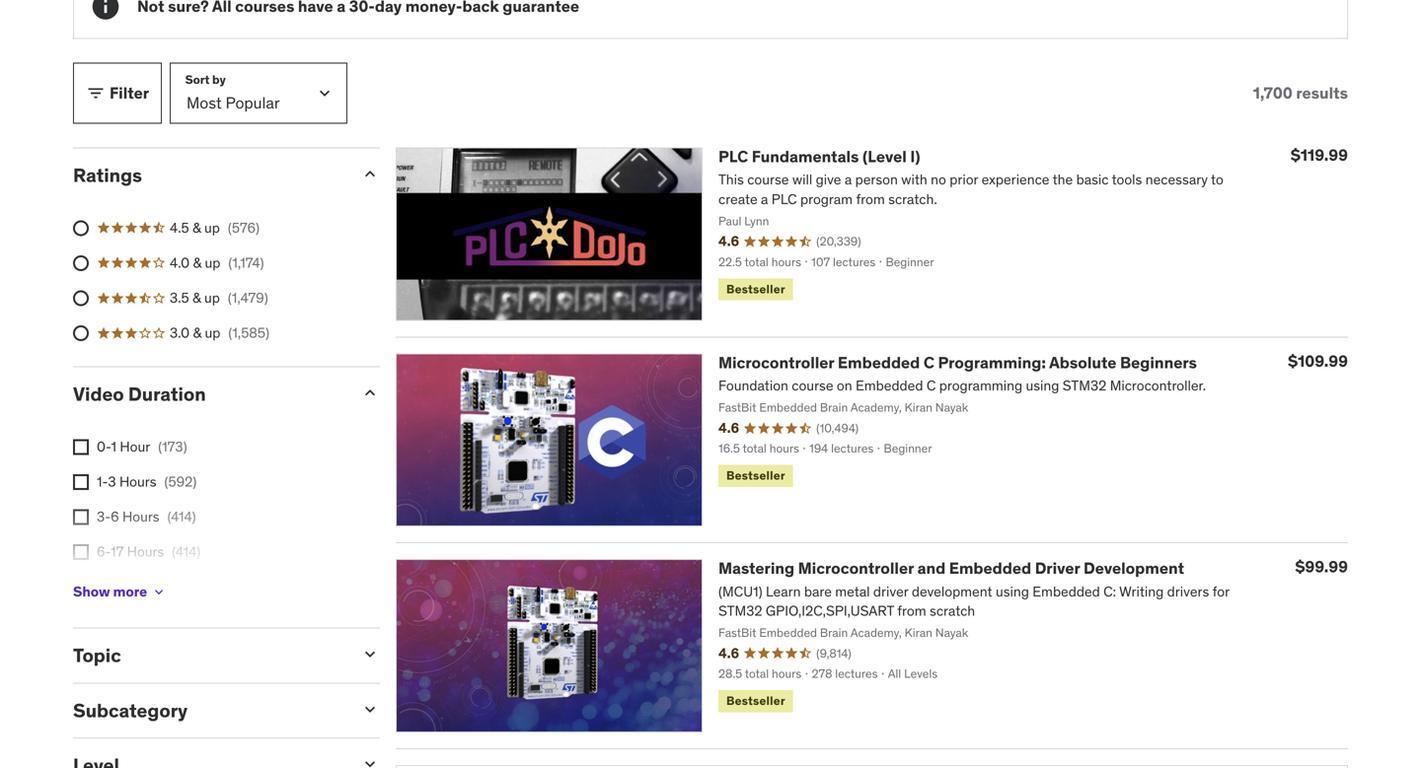 Task type: locate. For each thing, give the bounding box(es) containing it.
up right 3.5
[[204, 289, 220, 307]]

$119.99
[[1291, 145, 1348, 165]]

hours
[[119, 473, 156, 491], [122, 508, 160, 526], [127, 544, 164, 561], [122, 579, 159, 597]]

hours right the 6
[[122, 508, 160, 526]]

2 vertical spatial small image
[[360, 755, 380, 769]]

2 vertical spatial small image
[[360, 645, 380, 665]]

1 vertical spatial microcontroller
[[798, 559, 914, 579]]

1 vertical spatial xsmall image
[[73, 510, 89, 526]]

& right 4.0
[[193, 254, 202, 272]]

xsmall image for 3-
[[73, 510, 89, 526]]

2 small image from the top
[[360, 700, 380, 720]]

embedded
[[838, 353, 920, 373], [949, 559, 1032, 579]]

0 vertical spatial (414)
[[167, 508, 196, 526]]

1 vertical spatial small image
[[360, 384, 380, 403]]

3.5 & up (1,479)
[[170, 289, 268, 307]]

0 horizontal spatial embedded
[[838, 353, 920, 373]]

1-3 hours (592)
[[97, 473, 197, 491]]

3
[[108, 473, 116, 491]]

filter
[[110, 83, 149, 103]]

3 up from the top
[[204, 289, 220, 307]]

ratings button
[[73, 163, 344, 187]]

up
[[204, 219, 220, 237], [205, 254, 221, 272], [204, 289, 220, 307], [205, 324, 221, 342]]

0 vertical spatial embedded
[[838, 353, 920, 373]]

mastering
[[719, 559, 795, 579]]

(1,174)
[[228, 254, 264, 272]]

subcategory button
[[73, 699, 344, 723]]

0 vertical spatial xsmall image
[[73, 475, 89, 491]]

$99.99
[[1295, 557, 1348, 578]]

video duration button
[[73, 383, 344, 406]]

(414)
[[167, 508, 196, 526], [172, 544, 200, 561]]

c
[[924, 353, 935, 373]]

& right 3.5
[[192, 289, 201, 307]]

17+ hours
[[97, 579, 159, 597]]

up left (576)
[[204, 219, 220, 237]]

up for 4.0 & up
[[205, 254, 221, 272]]

& for 3.0
[[193, 324, 202, 342]]

xsmall image left 0-
[[73, 440, 89, 455]]

(173)
[[158, 438, 187, 456]]

show more button
[[73, 573, 167, 612]]

& for 4.5
[[192, 219, 201, 237]]

6-17 hours (414)
[[97, 544, 200, 561]]

embedded left c
[[838, 353, 920, 373]]

microcontroller
[[719, 353, 834, 373], [798, 559, 914, 579]]

hours for 3-6 hours
[[122, 508, 160, 526]]

2 xsmall image from the top
[[73, 510, 89, 526]]

hours right 3
[[119, 473, 156, 491]]

1 vertical spatial xsmall image
[[151, 585, 167, 601]]

1 small image from the top
[[360, 164, 380, 184]]

xsmall image left 1-
[[73, 475, 89, 491]]

4.0
[[170, 254, 190, 272]]

0 horizontal spatial xsmall image
[[73, 475, 89, 491]]

6
[[111, 508, 119, 526]]

plc fundamentals (level i)
[[719, 147, 921, 167]]

topic button
[[73, 644, 344, 668]]

xsmall image left '6-'
[[73, 545, 89, 561]]

4 & from the top
[[193, 324, 202, 342]]

1 vertical spatial small image
[[360, 700, 380, 720]]

1 vertical spatial (414)
[[172, 544, 200, 561]]

&
[[192, 219, 201, 237], [193, 254, 202, 272], [192, 289, 201, 307], [193, 324, 202, 342]]

small image
[[360, 164, 380, 184], [360, 700, 380, 720], [360, 755, 380, 769]]

0 vertical spatial xsmall image
[[73, 440, 89, 455]]

$109.99
[[1288, 351, 1348, 371]]

4.5 & up (576)
[[170, 219, 260, 237]]

2 vertical spatial xsmall image
[[73, 545, 89, 561]]

4.0 & up (1,174)
[[170, 254, 264, 272]]

up for 3.0 & up
[[205, 324, 221, 342]]

1 & from the top
[[192, 219, 201, 237]]

(414) for 3-6 hours (414)
[[167, 508, 196, 526]]

i)
[[910, 147, 921, 167]]

3.5
[[170, 289, 189, 307]]

0 vertical spatial small image
[[360, 164, 380, 184]]

xsmall image
[[73, 440, 89, 455], [73, 510, 89, 526], [73, 545, 89, 561]]

2 up from the top
[[205, 254, 221, 272]]

hour
[[120, 438, 150, 456]]

embedded right and
[[949, 559, 1032, 579]]

& right 3.0 at the left of the page
[[193, 324, 202, 342]]

(414) down (592)
[[167, 508, 196, 526]]

2 & from the top
[[193, 254, 202, 272]]

up right 3.0 at the left of the page
[[205, 324, 221, 342]]

xsmall image left 3-
[[73, 510, 89, 526]]

1
[[111, 438, 117, 456]]

fundamentals
[[752, 147, 859, 167]]

0-
[[97, 438, 111, 456]]

mastering microcontroller and embedded driver development link
[[719, 559, 1184, 579]]

4 up from the top
[[205, 324, 221, 342]]

1 horizontal spatial embedded
[[949, 559, 1032, 579]]

small image for video duration
[[360, 384, 380, 403]]

1 up from the top
[[204, 219, 220, 237]]

1 xsmall image from the top
[[73, 440, 89, 455]]

xsmall image
[[73, 475, 89, 491], [151, 585, 167, 601]]

3 & from the top
[[192, 289, 201, 307]]

3 xsmall image from the top
[[73, 545, 89, 561]]

xsmall image right the more
[[151, 585, 167, 601]]

0-1 hour (173)
[[97, 438, 187, 456]]

small image
[[86, 83, 106, 103], [360, 384, 380, 403], [360, 645, 380, 665]]

0 vertical spatial small image
[[86, 83, 106, 103]]

subcategory
[[73, 699, 188, 723]]

small image inside filter button
[[86, 83, 106, 103]]

microcontroller embedded c programming: absolute beginners link
[[719, 353, 1197, 373]]

up right 4.0
[[205, 254, 221, 272]]

video duration
[[73, 383, 206, 406]]

(414) down 3-6 hours (414)
[[172, 544, 200, 561]]

hours right 17
[[127, 544, 164, 561]]

3.0 & up (1,585)
[[170, 324, 269, 342]]

& right 4.5
[[192, 219, 201, 237]]

3 small image from the top
[[360, 755, 380, 769]]

1 horizontal spatial xsmall image
[[151, 585, 167, 601]]

filter button
[[73, 63, 162, 124]]

& for 3.5
[[192, 289, 201, 307]]



Task type: vqa. For each thing, say whether or not it's contained in the screenshot.
courses,
no



Task type: describe. For each thing, give the bounding box(es) containing it.
results
[[1296, 83, 1348, 103]]

(576)
[[228, 219, 260, 237]]

1-
[[97, 473, 108, 491]]

plc
[[719, 147, 748, 167]]

& for 4.0
[[193, 254, 202, 272]]

show
[[73, 583, 110, 601]]

hours for 6-17 hours
[[127, 544, 164, 561]]

plc fundamentals (level i) link
[[719, 147, 921, 167]]

(592)
[[164, 473, 197, 491]]

3-6 hours (414)
[[97, 508, 196, 526]]

17+
[[97, 579, 118, 597]]

and
[[918, 559, 946, 579]]

development
[[1084, 559, 1184, 579]]

(414) for 6-17 hours (414)
[[172, 544, 200, 561]]

xsmall image for 0-
[[73, 440, 89, 455]]

xsmall image inside show more button
[[151, 585, 167, 601]]

topic
[[73, 644, 121, 668]]

(1,585)
[[228, 324, 269, 342]]

driver
[[1035, 559, 1080, 579]]

1,700
[[1253, 83, 1293, 103]]

up for 4.5 & up
[[204, 219, 220, 237]]

1 vertical spatial embedded
[[949, 559, 1032, 579]]

ratings
[[73, 163, 142, 187]]

(1,479)
[[228, 289, 268, 307]]

3-
[[97, 508, 111, 526]]

17
[[111, 544, 124, 561]]

show more
[[73, 583, 147, 601]]

video
[[73, 383, 124, 406]]

0 vertical spatial microcontroller
[[719, 353, 834, 373]]

microcontroller embedded c programming: absolute beginners
[[719, 353, 1197, 373]]

4.5
[[170, 219, 189, 237]]

programming:
[[938, 353, 1046, 373]]

small image for topic
[[360, 645, 380, 665]]

hours for 1-3 hours
[[119, 473, 156, 491]]

mastering microcontroller and embedded driver development
[[719, 559, 1184, 579]]

(level
[[863, 147, 907, 167]]

3.0
[[170, 324, 190, 342]]

1,700 results status
[[1253, 83, 1348, 103]]

absolute
[[1049, 353, 1117, 373]]

xsmall image for 6-
[[73, 545, 89, 561]]

beginners
[[1120, 353, 1197, 373]]

hours right 17+
[[122, 579, 159, 597]]

duration
[[128, 383, 206, 406]]

more
[[113, 583, 147, 601]]

small image for subcategory
[[360, 700, 380, 720]]

1,700 results
[[1253, 83, 1348, 103]]

up for 3.5 & up
[[204, 289, 220, 307]]

small image for ratings
[[360, 164, 380, 184]]

6-
[[97, 544, 111, 561]]



